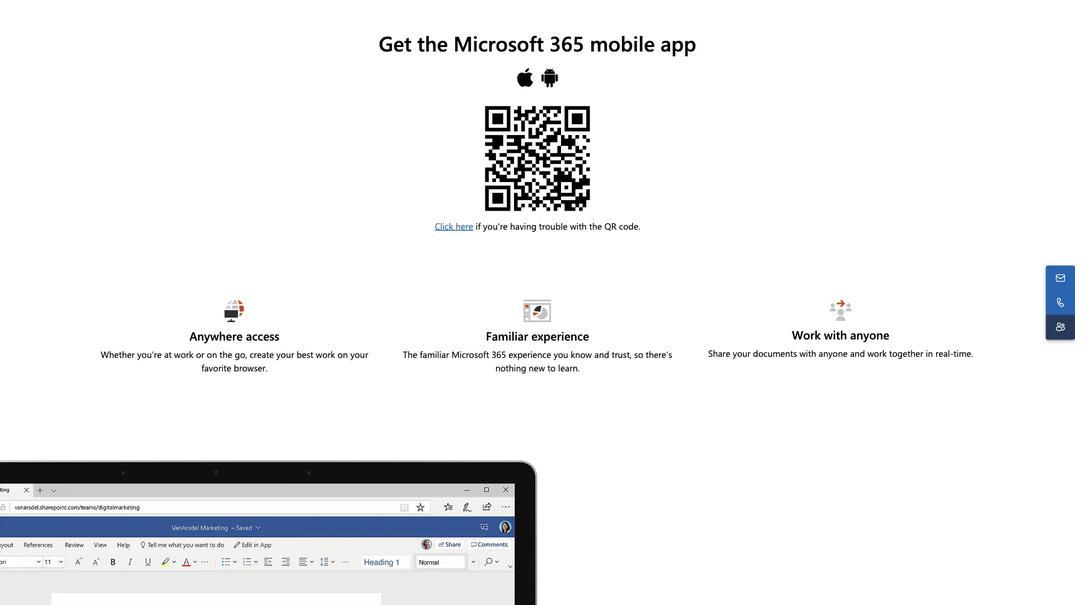 Task type: locate. For each thing, give the bounding box(es) containing it.
1 horizontal spatial the
[[418, 29, 448, 57]]

1 vertical spatial anyone
[[819, 347, 848, 359]]

the left qr
[[590, 220, 602, 232]]

1 horizontal spatial your
[[351, 348, 368, 360]]

0 vertical spatial experience
[[532, 328, 590, 344]]

365 inside the familiar experience the familiar microsoft 365 experience you know and trust, so there's nothing new to learn.
[[492, 348, 506, 360]]

0 horizontal spatial the
[[220, 348, 233, 360]]

with right work
[[825, 327, 848, 343]]

with right the trouble
[[570, 220, 587, 232]]

1 horizontal spatial with
[[800, 347, 817, 359]]

2 vertical spatial the
[[220, 348, 233, 360]]

1 horizontal spatial and
[[851, 347, 866, 359]]

with
[[570, 220, 587, 232], [825, 327, 848, 343], [800, 347, 817, 359]]

365 up nothing
[[492, 348, 506, 360]]

1 vertical spatial the
[[590, 220, 602, 232]]

microsoft up android and apple logos at the top of page
[[454, 29, 544, 57]]

familiar experience the familiar microsoft 365 experience you know and trust, so there's nothing new to learn.
[[403, 328, 673, 373]]

2 horizontal spatial work
[[868, 347, 887, 359]]

1 horizontal spatial on
[[338, 348, 348, 360]]

2 on from the left
[[338, 348, 348, 360]]

on
[[207, 348, 217, 360], [338, 348, 348, 360]]

and
[[851, 347, 866, 359], [595, 348, 610, 360]]

work inside work with anyone share your documents with anyone and work together in real-time.
[[868, 347, 887, 359]]

at
[[164, 348, 172, 360]]

work with anyone share your documents with anyone and work together in real-time.
[[709, 327, 974, 359]]

on right the best
[[338, 348, 348, 360]]

1 on from the left
[[207, 348, 217, 360]]

mobile
[[590, 29, 655, 57]]

1 horizontal spatial 365
[[550, 29, 585, 57]]

with down work
[[800, 347, 817, 359]]

you're
[[137, 348, 162, 360]]

the right get
[[418, 29, 448, 57]]

and inside the familiar experience the familiar microsoft 365 experience you know and trust, so there's nothing new to learn.
[[595, 348, 610, 360]]

2 vertical spatial with
[[800, 347, 817, 359]]

create
[[250, 348, 274, 360]]

1 horizontal spatial anyone
[[851, 327, 890, 343]]

your left the best
[[277, 348, 294, 360]]

0 vertical spatial the
[[418, 29, 448, 57]]

experience up you
[[532, 328, 590, 344]]

microsoft right familiar
[[452, 348, 489, 360]]

having
[[510, 220, 537, 232]]

365 up android and apple logos at the top of page
[[550, 29, 585, 57]]

2 horizontal spatial the
[[590, 220, 602, 232]]

0 vertical spatial anyone
[[851, 327, 890, 343]]

work right the best
[[316, 348, 335, 360]]

2 horizontal spatial with
[[825, 327, 848, 343]]

1 vertical spatial 365
[[492, 348, 506, 360]]

0 horizontal spatial anyone
[[819, 347, 848, 359]]

0 vertical spatial with
[[570, 220, 587, 232]]

365
[[550, 29, 585, 57], [492, 348, 506, 360]]

your
[[733, 347, 751, 359], [277, 348, 294, 360], [351, 348, 368, 360]]

microsoft
[[454, 29, 544, 57], [452, 348, 489, 360]]

so
[[635, 348, 644, 360]]

1 vertical spatial with
[[825, 327, 848, 343]]

0 horizontal spatial on
[[207, 348, 217, 360]]

2 horizontal spatial your
[[733, 347, 751, 359]]

work right at
[[174, 348, 194, 360]]

your right share
[[733, 347, 751, 359]]

anyone
[[851, 327, 890, 343], [819, 347, 848, 359]]

experience
[[532, 328, 590, 344], [509, 348, 552, 360]]

trust,
[[612, 348, 632, 360]]

and left the trust,
[[595, 348, 610, 360]]

go,
[[235, 348, 247, 360]]

work
[[868, 347, 887, 359], [174, 348, 194, 360], [316, 348, 335, 360]]

1 vertical spatial microsoft
[[452, 348, 489, 360]]

0 horizontal spatial with
[[570, 220, 587, 232]]

get the microsoft 365 mobile app
[[379, 29, 697, 57]]

your left the
[[351, 348, 368, 360]]

experience up new
[[509, 348, 552, 360]]

click
[[435, 220, 454, 232]]

or
[[196, 348, 204, 360]]

1 horizontal spatial work
[[316, 348, 335, 360]]

on right or
[[207, 348, 217, 360]]

there's
[[646, 348, 673, 360]]

the
[[418, 29, 448, 57], [590, 220, 602, 232], [220, 348, 233, 360]]

familiar
[[420, 348, 449, 360]]

anyone up together
[[851, 327, 890, 343]]

to
[[548, 361, 556, 373]]

nothing
[[496, 361, 527, 373]]

work left together
[[868, 347, 887, 359]]

work
[[792, 327, 821, 343]]

0 horizontal spatial your
[[277, 348, 294, 360]]

favorite
[[202, 361, 231, 373]]

0 horizontal spatial 365
[[492, 348, 506, 360]]

0 horizontal spatial and
[[595, 348, 610, 360]]

and left together
[[851, 347, 866, 359]]

0 vertical spatial 365
[[550, 29, 585, 57]]

anyone down work
[[819, 347, 848, 359]]

the left go,
[[220, 348, 233, 360]]

qr code to download the microsoft 365 mobile app image
[[482, 102, 594, 214]]



Task type: describe. For each thing, give the bounding box(es) containing it.
whether
[[101, 348, 135, 360]]

the inside anywhere access whether you're at work or on the go, create your best work on your favorite browser.
[[220, 348, 233, 360]]

code.
[[619, 220, 641, 232]]

with for if
[[570, 220, 587, 232]]

and inside work with anyone share your documents with anyone and work together in real-time.
[[851, 347, 866, 359]]

0 vertical spatial microsoft
[[454, 29, 544, 57]]

trouble
[[539, 220, 568, 232]]

share
[[709, 347, 731, 359]]

microsoft inside the familiar experience the familiar microsoft 365 experience you know and trust, so there's nothing new to learn.
[[452, 348, 489, 360]]

in
[[926, 347, 934, 359]]

android and apple logos image
[[516, 67, 559, 89]]

click here if you're having trouble with the qr code.
[[435, 220, 641, 232]]

if
[[476, 220, 481, 232]]

you're
[[483, 220, 508, 232]]

together
[[890, 347, 924, 359]]

anywhere access whether you're at work or on the go, create your best work on your favorite browser.
[[101, 328, 368, 373]]

get
[[379, 29, 412, 57]]

qr
[[605, 220, 617, 232]]

the
[[403, 348, 418, 360]]

learn.
[[559, 361, 580, 373]]

anywhere
[[189, 328, 243, 344]]

know
[[571, 348, 592, 360]]

familiar
[[486, 328, 528, 344]]

you
[[554, 348, 569, 360]]

with for anyone
[[800, 347, 817, 359]]

time.
[[954, 347, 974, 359]]

a laptop screen displaying a word document with multiple authors editing in word on the web image
[[0, 459, 538, 605]]

browser.
[[234, 361, 268, 373]]

access
[[246, 328, 280, 344]]

your inside work with anyone share your documents with anyone and work together in real-time.
[[733, 347, 751, 359]]

best
[[297, 348, 314, 360]]

documents
[[754, 347, 798, 359]]

here
[[456, 220, 474, 232]]

0 horizontal spatial work
[[174, 348, 194, 360]]

real-
[[936, 347, 954, 359]]

click here button
[[435, 220, 474, 232]]

1 vertical spatial experience
[[509, 348, 552, 360]]

app
[[661, 29, 697, 57]]

new
[[529, 361, 545, 373]]



Task type: vqa. For each thing, say whether or not it's contained in the screenshot.
Familiar Experience The Familiar Microsoft 365 Experience You Know And Trust, So There'S Nothing New To Learn.
yes



